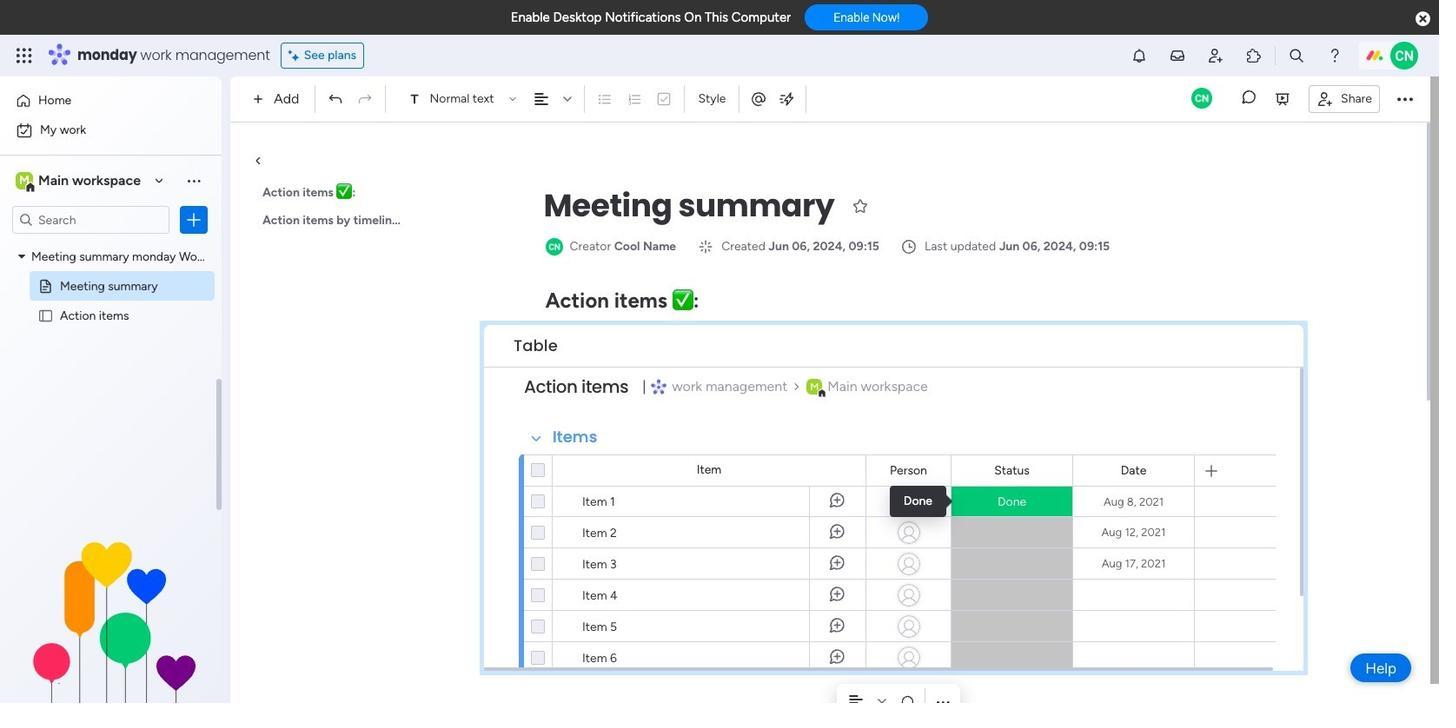 Task type: locate. For each thing, give the bounding box(es) containing it.
search everything image
[[1288, 47, 1305, 64]]

1 vertical spatial option
[[10, 116, 211, 144]]

Search in workspace field
[[37, 210, 145, 230]]

0 vertical spatial option
[[10, 87, 211, 115]]

dapulse close image
[[1416, 10, 1431, 28]]

0 horizontal spatial menu image
[[185, 172, 203, 189]]

1 vertical spatial menu image
[[463, 326, 476, 340]]

mention image
[[750, 90, 768, 107]]

option
[[10, 87, 211, 115], [10, 116, 211, 144]]

invite members image
[[1207, 47, 1225, 64]]

list box
[[0, 0, 228, 565]]

cool name image
[[1391, 42, 1418, 70]]

menu image
[[185, 172, 203, 189], [463, 326, 476, 340]]

v2 ellipsis image
[[1398, 88, 1413, 110]]

dynamic values image
[[778, 90, 796, 108]]

update feed image
[[1169, 47, 1186, 64]]

options image
[[185, 211, 203, 229]]

None field
[[539, 183, 839, 229], [509, 335, 562, 357], [520, 369, 633, 405], [548, 426, 602, 448], [886, 461, 932, 480], [990, 461, 1034, 480], [1117, 461, 1151, 480], [539, 183, 839, 229], [509, 335, 562, 357], [520, 369, 633, 405], [548, 426, 602, 448], [886, 461, 932, 480], [990, 461, 1034, 480], [1117, 461, 1151, 480]]

lottie animation element
[[0, 528, 222, 703]]

workspace image
[[807, 377, 822, 396]]

lottie animation image
[[0, 528, 222, 703]]



Task type: vqa. For each thing, say whether or not it's contained in the screenshot.
Public board image
yes



Task type: describe. For each thing, give the bounding box(es) containing it.
see plans image
[[288, 46, 304, 65]]

public board image
[[37, 277, 54, 294]]

help image
[[1326, 47, 1344, 64]]

more actions image
[[934, 693, 952, 703]]

2 option from the top
[[10, 116, 211, 144]]

select product image
[[16, 47, 33, 64]]

workspace selection element
[[12, 167, 149, 195]]

caret down image
[[18, 250, 25, 262]]

undo ⌘+z image
[[328, 91, 344, 107]]

1 option from the top
[[10, 87, 211, 115]]

1 horizontal spatial menu image
[[463, 326, 476, 340]]

notifications image
[[1131, 47, 1148, 64]]

monday marketplace image
[[1245, 47, 1263, 64]]

board activity image
[[1192, 87, 1212, 108]]

add to favorites image
[[852, 197, 869, 214]]

0 vertical spatial menu image
[[185, 172, 203, 189]]

public board image
[[37, 307, 54, 323]]



